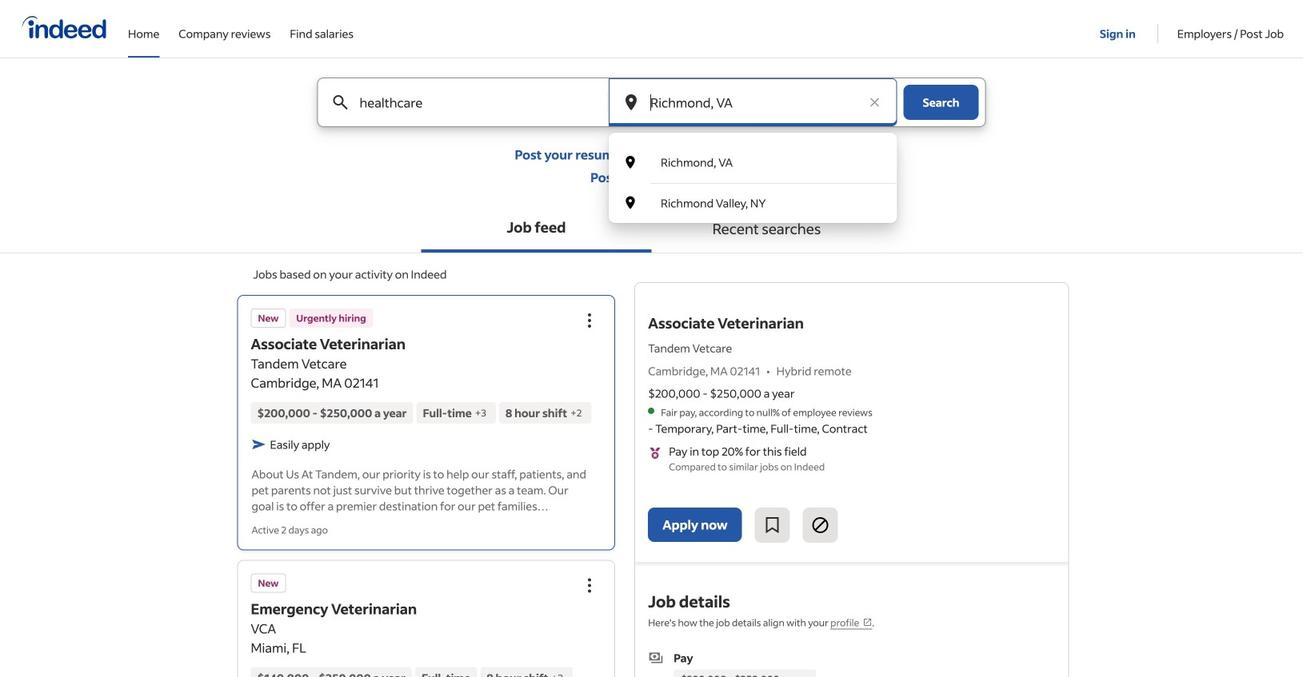 Task type: vqa. For each thing, say whether or not it's contained in the screenshot.
Clear location input icon
yes



Task type: locate. For each thing, give the bounding box(es) containing it.
Edit location text field
[[647, 78, 859, 126]]

job preferences (opens in a new window) image
[[863, 618, 872, 628]]

clear location input image
[[867, 94, 883, 110]]

main content
[[0, 78, 1303, 678]]

save this job image
[[763, 516, 782, 535]]

search: Job title, keywords, or company text field
[[356, 78, 581, 126]]

tab list
[[0, 205, 1303, 254]]

None search field
[[304, 78, 999, 223]]



Task type: describe. For each thing, give the bounding box(es) containing it.
not interested image
[[811, 516, 830, 535]]

job actions for associate veterinarian is collapsed image
[[580, 311, 599, 330]]

search suggestions list box
[[609, 142, 897, 223]]

job actions for emergency veterinarian is collapsed image
[[580, 576, 599, 596]]



